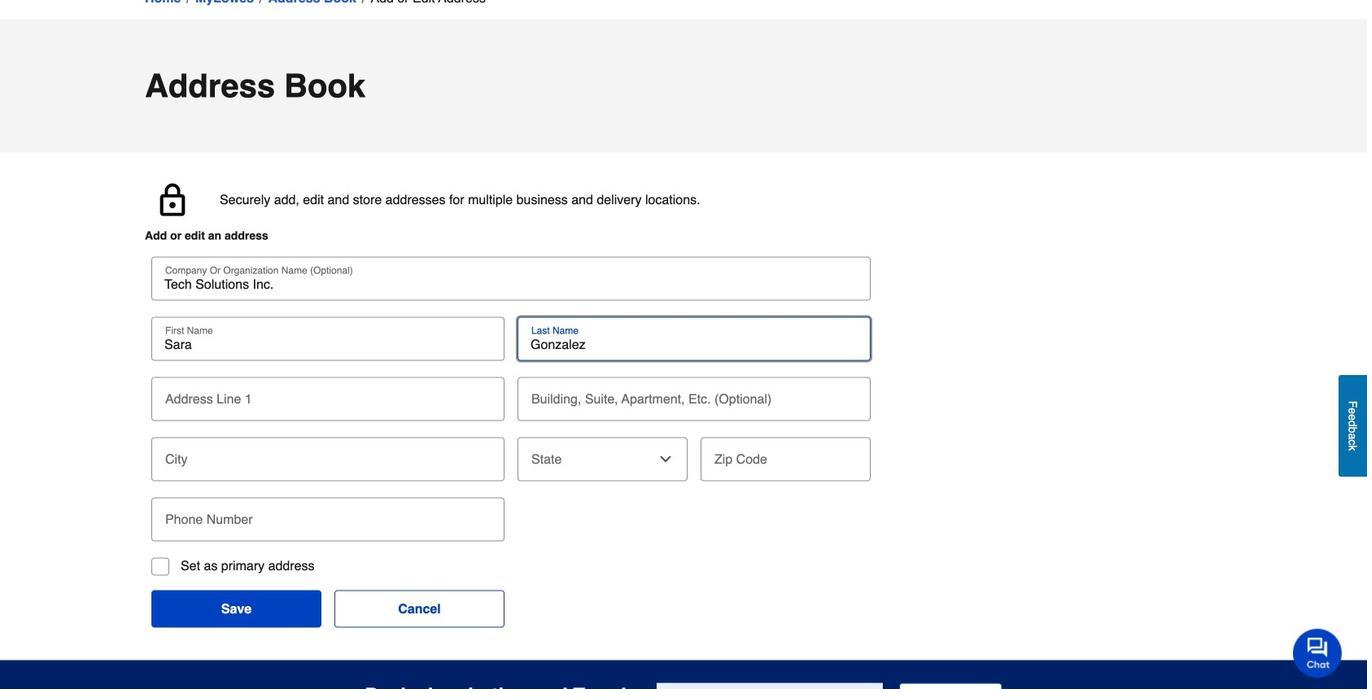Task type: locate. For each thing, give the bounding box(es) containing it.
FirstName text field
[[158, 337, 498, 353]]

main content
[[0, 0, 1368, 661]]

line2 text field
[[524, 377, 865, 413]]

postalCode text field
[[708, 438, 865, 474]]

form
[[657, 684, 1003, 690]]

LastName text field
[[524, 337, 865, 353]]



Task type: describe. For each thing, give the bounding box(es) containing it.
City text field
[[158, 438, 498, 474]]

line1 text field
[[158, 377, 498, 413]]

Email Address email field
[[657, 684, 884, 690]]

chat invite button image
[[1294, 629, 1344, 678]]

phoneNumber text field
[[158, 498, 498, 534]]

companyName text field
[[158, 276, 865, 293]]



Task type: vqa. For each thing, say whether or not it's contained in the screenshot.
'City' text field
yes



